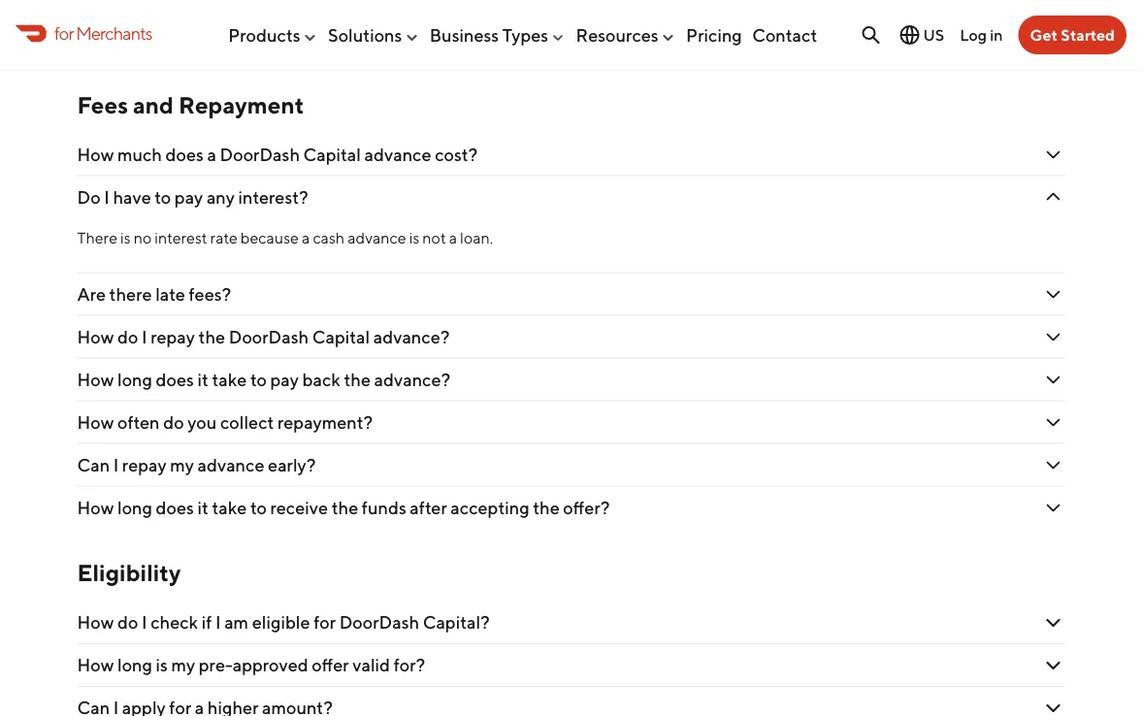 Task type: locate. For each thing, give the bounding box(es) containing it.
a left the cash on the left of page
[[302, 229, 310, 247]]

doordash up 'how long does it take to pay back the advance?'
[[229, 327, 309, 347]]

there is no interest rate because a cash advance is not a loan.
[[77, 229, 496, 247]]

globe line image
[[899, 23, 922, 47]]

7 how from the top
[[77, 655, 114, 676]]

5 how from the top
[[77, 497, 114, 518]]

take
[[212, 369, 247, 390], [212, 497, 247, 518]]

advance right the cash on the left of page
[[348, 229, 407, 247]]

does up you
[[156, 369, 194, 390]]

1 vertical spatial advance
[[348, 229, 407, 247]]

for up 'offer' on the left bottom of the page
[[314, 613, 336, 634]]

how for how often do you collect repayment?
[[77, 412, 114, 433]]

1 it from the top
[[198, 369, 209, 390]]

are there late fees?
[[77, 284, 235, 305]]

doordash up interest?
[[220, 144, 300, 165]]

1 vertical spatial does
[[156, 369, 194, 390]]

chevron down image
[[1042, 186, 1066, 209], [1042, 326, 1066, 349], [1042, 411, 1066, 434]]

a up any
[[207, 144, 216, 165]]

funds
[[362, 497, 407, 518]]

log
[[960, 26, 988, 44]]

2 chevron down image from the top
[[1042, 143, 1066, 166]]

chevron down image for interest?
[[1042, 186, 1066, 209]]

1 vertical spatial do
[[163, 412, 184, 433]]

2 vertical spatial doordash
[[340, 613, 420, 634]]

solutions
[[328, 24, 402, 45]]

is left not at the top
[[409, 229, 420, 247]]

do left you
[[163, 412, 184, 433]]

1 horizontal spatial pay
[[270, 369, 299, 390]]

long for how long does it take to receive the funds after accepting the offer?
[[117, 497, 152, 518]]

get started
[[1031, 26, 1116, 44]]

0 vertical spatial pay
[[175, 187, 203, 208]]

resources link
[[576, 17, 676, 53]]

2 it from the top
[[198, 497, 209, 518]]

offer?
[[564, 497, 610, 518]]

do left the check
[[117, 613, 138, 634]]

0 vertical spatial capital
[[304, 144, 361, 165]]

fees?
[[189, 284, 231, 305]]

3 long from the top
[[117, 655, 152, 676]]

1 vertical spatial it
[[198, 497, 209, 518]]

8 chevron down image from the top
[[1042, 654, 1066, 678]]

capital up "back"
[[312, 327, 370, 347]]

advance left cost?
[[365, 144, 432, 165]]

do
[[77, 187, 101, 208]]

contact
[[753, 24, 818, 45]]

1 vertical spatial advance?
[[374, 369, 451, 390]]

does for how long does it take to receive the funds after accepting the offer?
[[156, 497, 194, 518]]

2 take from the top
[[212, 497, 247, 518]]

i left the check
[[142, 613, 147, 634]]

a
[[207, 144, 216, 165], [302, 229, 310, 247], [449, 229, 457, 247]]

advance?
[[374, 327, 450, 347], [374, 369, 451, 390]]

it down the can i repay my advance early?
[[198, 497, 209, 518]]

does down the can i repay my advance early?
[[156, 497, 194, 518]]

0 vertical spatial for
[[54, 23, 74, 43]]

2 vertical spatial to
[[250, 497, 267, 518]]

what is parafin?
[[77, 29, 207, 50]]

there
[[109, 284, 152, 305]]

is right what
[[126, 29, 138, 50]]

receive
[[270, 497, 328, 518]]

much
[[117, 144, 162, 165]]

capital up interest?
[[304, 144, 361, 165]]

1 how from the top
[[77, 144, 114, 165]]

do
[[117, 327, 138, 347], [163, 412, 184, 433], [117, 613, 138, 634]]

chevron down image for how long does it take to pay back the advance?
[[1042, 368, 1066, 392]]

business types link
[[430, 17, 566, 53]]

1 vertical spatial for
[[314, 613, 336, 634]]

0 vertical spatial does
[[166, 144, 204, 165]]

to for receive
[[250, 497, 267, 518]]

doordash
[[220, 144, 300, 165], [229, 327, 309, 347], [340, 613, 420, 634]]

can i repay my advance early?
[[77, 455, 316, 476]]

2 how from the top
[[77, 327, 114, 347]]

repay down late
[[151, 327, 195, 347]]

my down you
[[170, 455, 194, 476]]

what
[[77, 29, 122, 50]]

fees
[[77, 91, 128, 119]]

1 vertical spatial pay
[[270, 369, 299, 390]]

1 horizontal spatial for
[[314, 613, 336, 634]]

2 vertical spatial advance
[[198, 455, 265, 476]]

business types
[[430, 24, 549, 45]]

does for how long does it take to pay back the advance?
[[156, 369, 194, 390]]

does up the do i have to pay any interest? on the left top of the page
[[166, 144, 204, 165]]

parafin?
[[141, 29, 207, 50]]

take for receive
[[212, 497, 247, 518]]

to
[[155, 187, 171, 208], [250, 369, 267, 390], [250, 497, 267, 518]]

0 vertical spatial my
[[170, 455, 194, 476]]

4 how from the top
[[77, 412, 114, 433]]

repay down the often
[[122, 455, 167, 476]]

0 vertical spatial advance?
[[374, 327, 450, 347]]

3 chevron down image from the top
[[1042, 283, 1066, 306]]

0 vertical spatial it
[[198, 369, 209, 390]]

0 vertical spatial chevron down image
[[1042, 186, 1066, 209]]

chevron down image
[[1042, 28, 1066, 51], [1042, 143, 1066, 166], [1042, 283, 1066, 306], [1042, 368, 1066, 392], [1042, 454, 1066, 477], [1042, 497, 1066, 520], [1042, 612, 1066, 635], [1042, 654, 1066, 678], [1042, 697, 1066, 717]]

do for repay
[[117, 327, 138, 347]]

do down there
[[117, 327, 138, 347]]

interest?
[[238, 187, 309, 208]]

the
[[199, 327, 225, 347], [344, 369, 371, 390], [332, 497, 358, 518], [533, 497, 560, 518]]

repay
[[151, 327, 195, 347], [122, 455, 167, 476]]

2 vertical spatial long
[[117, 655, 152, 676]]

doordash up valid
[[340, 613, 420, 634]]

does for how much does a doordash capital advance cost?
[[166, 144, 204, 165]]

loan.
[[460, 229, 493, 247]]

repayment
[[179, 91, 304, 119]]

i right can
[[113, 455, 119, 476]]

2 vertical spatial does
[[156, 497, 194, 518]]

my
[[170, 455, 194, 476], [171, 655, 195, 676]]

pay
[[175, 187, 203, 208], [270, 369, 299, 390]]

you
[[188, 412, 217, 433]]

advance
[[365, 144, 432, 165], [348, 229, 407, 247], [198, 455, 265, 476]]

chevron down image for can i repay my advance early?
[[1042, 454, 1066, 477]]

take for pay
[[212, 369, 247, 390]]

often
[[117, 412, 160, 433]]

it for pay
[[198, 369, 209, 390]]

my left pre-
[[171, 655, 195, 676]]

take up how often do you collect repayment? at the left
[[212, 369, 247, 390]]

0 vertical spatial long
[[117, 369, 152, 390]]

1 chevron down image from the top
[[1042, 186, 1066, 209]]

can
[[77, 455, 110, 476]]

0 horizontal spatial pay
[[175, 187, 203, 208]]

capital?
[[423, 613, 490, 634]]

am
[[224, 613, 249, 634]]

0 vertical spatial to
[[155, 187, 171, 208]]

long up eligibility
[[117, 497, 152, 518]]

4 chevron down image from the top
[[1042, 368, 1066, 392]]

long
[[117, 369, 152, 390], [117, 497, 152, 518], [117, 655, 152, 676]]

after
[[410, 497, 447, 518]]

have
[[113, 187, 151, 208]]

to right the have on the left of page
[[155, 187, 171, 208]]

1 vertical spatial long
[[117, 497, 152, 518]]

resources
[[576, 24, 659, 45]]

take down the can i repay my advance early?
[[212, 497, 247, 518]]

my for pre-
[[171, 655, 195, 676]]

1 vertical spatial to
[[250, 369, 267, 390]]

i
[[104, 187, 110, 208], [142, 327, 147, 347], [113, 455, 119, 476], [142, 613, 147, 634], [216, 613, 221, 634]]

6 chevron down image from the top
[[1042, 497, 1066, 520]]

back
[[302, 369, 341, 390]]

1 long from the top
[[117, 369, 152, 390]]

chevron down image for what is parafin?
[[1042, 28, 1066, 51]]

chevron down image for are there late fees?
[[1042, 283, 1066, 306]]

2 vertical spatial do
[[117, 613, 138, 634]]

chevron down image for how long is my pre-approved offer valid for?
[[1042, 654, 1066, 678]]

0 vertical spatial take
[[212, 369, 247, 390]]

long down the check
[[117, 655, 152, 676]]

approved
[[233, 655, 309, 676]]

1 vertical spatial doordash
[[229, 327, 309, 347]]

1 vertical spatial take
[[212, 497, 247, 518]]

pay left "back"
[[270, 369, 299, 390]]

pay left any
[[175, 187, 203, 208]]

1 vertical spatial repay
[[122, 455, 167, 476]]

how for how much does a doordash capital advance cost?
[[77, 144, 114, 165]]

2 chevron down image from the top
[[1042, 326, 1066, 349]]

for
[[54, 23, 74, 43], [314, 613, 336, 634]]

long up the often
[[117, 369, 152, 390]]

is
[[126, 29, 138, 50], [120, 229, 131, 247], [409, 229, 420, 247], [156, 655, 168, 676]]

the left offer?
[[533, 497, 560, 518]]

a right not at the top
[[449, 229, 457, 247]]

to left 'receive'
[[250, 497, 267, 518]]

for left what
[[54, 23, 74, 43]]

how much does a doordash capital advance cost?
[[77, 144, 478, 165]]

chevron down image for how much does a doordash capital advance cost?
[[1042, 143, 1066, 166]]

how
[[77, 144, 114, 165], [77, 327, 114, 347], [77, 369, 114, 390], [77, 412, 114, 433], [77, 497, 114, 518], [77, 613, 114, 634], [77, 655, 114, 676]]

0 vertical spatial do
[[117, 327, 138, 347]]

to down how do i repay the doordash capital advance?
[[250, 369, 267, 390]]

chevron down image for how do i check if i am eligible for doordash capital?
[[1042, 612, 1066, 635]]

0 vertical spatial repay
[[151, 327, 195, 347]]

5 chevron down image from the top
[[1042, 454, 1066, 477]]

pricing
[[687, 24, 743, 45]]

in
[[991, 26, 1004, 44]]

pre-
[[199, 655, 233, 676]]

it up you
[[198, 369, 209, 390]]

there
[[77, 229, 118, 247]]

advance down how often do you collect repayment? at the left
[[198, 455, 265, 476]]

0 horizontal spatial for
[[54, 23, 74, 43]]

is down the check
[[156, 655, 168, 676]]

3 how from the top
[[77, 369, 114, 390]]

9 chevron down image from the top
[[1042, 697, 1066, 717]]

1 vertical spatial chevron down image
[[1042, 326, 1066, 349]]

1 take from the top
[[212, 369, 247, 390]]

i right do
[[104, 187, 110, 208]]

6 how from the top
[[77, 613, 114, 634]]

2 long from the top
[[117, 497, 152, 518]]

7 chevron down image from the top
[[1042, 612, 1066, 635]]

1 chevron down image from the top
[[1042, 28, 1066, 51]]

capital
[[304, 144, 361, 165], [312, 327, 370, 347]]

how for how long is my pre-approved offer valid for?
[[77, 655, 114, 676]]

2 vertical spatial chevron down image
[[1042, 411, 1066, 434]]

1 vertical spatial my
[[171, 655, 195, 676]]



Task type: describe. For each thing, give the bounding box(es) containing it.
how long does it take to receive the funds after accepting the offer?
[[77, 497, 610, 518]]

for merchants link
[[16, 20, 152, 46]]

chevron down image for capital
[[1042, 326, 1066, 349]]

how do i check if i am eligible for doordash capital?
[[77, 613, 490, 634]]

it for receive
[[198, 497, 209, 518]]

types
[[503, 24, 549, 45]]

chevron down button
[[77, 688, 1066, 717]]

and
[[133, 91, 174, 119]]

products
[[228, 24, 301, 45]]

chevron down image inside button
[[1042, 697, 1066, 717]]

cost?
[[435, 144, 478, 165]]

0 vertical spatial doordash
[[220, 144, 300, 165]]

how for how long does it take to receive the funds after accepting the offer?
[[77, 497, 114, 518]]

long for how long does it take to pay back the advance?
[[117, 369, 152, 390]]

the right "back"
[[344, 369, 371, 390]]

eligibility
[[77, 560, 181, 587]]

how long does it take to pay back the advance?
[[77, 369, 451, 390]]

i right if
[[216, 613, 221, 634]]

the down fees?
[[199, 327, 225, 347]]

how do i repay the doordash capital advance?
[[77, 327, 450, 347]]

to for pay
[[250, 369, 267, 390]]

repayment?
[[278, 412, 373, 433]]

check
[[151, 613, 198, 634]]

how for how long does it take to pay back the advance?
[[77, 369, 114, 390]]

for merchants
[[54, 23, 152, 43]]

valid
[[353, 655, 390, 676]]

us
[[924, 26, 945, 44]]

late
[[155, 284, 185, 305]]

interest
[[155, 229, 207, 247]]

0 vertical spatial advance
[[365, 144, 432, 165]]

cash
[[313, 229, 345, 247]]

offer
[[312, 655, 349, 676]]

any
[[207, 187, 235, 208]]

no
[[134, 229, 152, 247]]

how for how do i repay the doordash capital advance?
[[77, 327, 114, 347]]

for?
[[394, 655, 425, 676]]

products link
[[228, 17, 318, 53]]

not
[[423, 229, 446, 247]]

do i have to pay any interest?
[[77, 187, 309, 208]]

log in link
[[960, 26, 1004, 44]]

how for how do i check if i am eligible for doordash capital?
[[77, 613, 114, 634]]

rate
[[210, 229, 238, 247]]

are
[[77, 284, 106, 305]]

contact link
[[753, 17, 818, 53]]

long for how long is my pre-approved offer valid for?
[[117, 655, 152, 676]]

my for advance
[[170, 455, 194, 476]]

pricing link
[[687, 17, 743, 53]]

because
[[241, 229, 299, 247]]

do for check
[[117, 613, 138, 634]]

accepting
[[451, 497, 530, 518]]

log in
[[960, 26, 1004, 44]]

chevron down image for how long does it take to receive the funds after accepting the offer?
[[1042, 497, 1066, 520]]

0 horizontal spatial a
[[207, 144, 216, 165]]

eligible
[[252, 613, 310, 634]]

the left funds
[[332, 497, 358, 518]]

how long is my pre-approved offer valid for?
[[77, 655, 425, 676]]

1 vertical spatial capital
[[312, 327, 370, 347]]

fees and repayment
[[77, 91, 304, 119]]

i down are there late fees?
[[142, 327, 147, 347]]

2 horizontal spatial a
[[449, 229, 457, 247]]

early?
[[268, 455, 316, 476]]

if
[[202, 613, 212, 634]]

1 horizontal spatial a
[[302, 229, 310, 247]]

how often do you collect repayment?
[[77, 412, 377, 433]]

business
[[430, 24, 499, 45]]

is left no
[[120, 229, 131, 247]]

merchants
[[76, 23, 152, 43]]

get started button
[[1019, 16, 1127, 54]]

get
[[1031, 26, 1058, 44]]

3 chevron down image from the top
[[1042, 411, 1066, 434]]

started
[[1062, 26, 1116, 44]]

solutions link
[[328, 17, 420, 53]]

collect
[[220, 412, 274, 433]]



Task type: vqa. For each thing, say whether or not it's contained in the screenshot.
fifth How from the bottom of the page
yes



